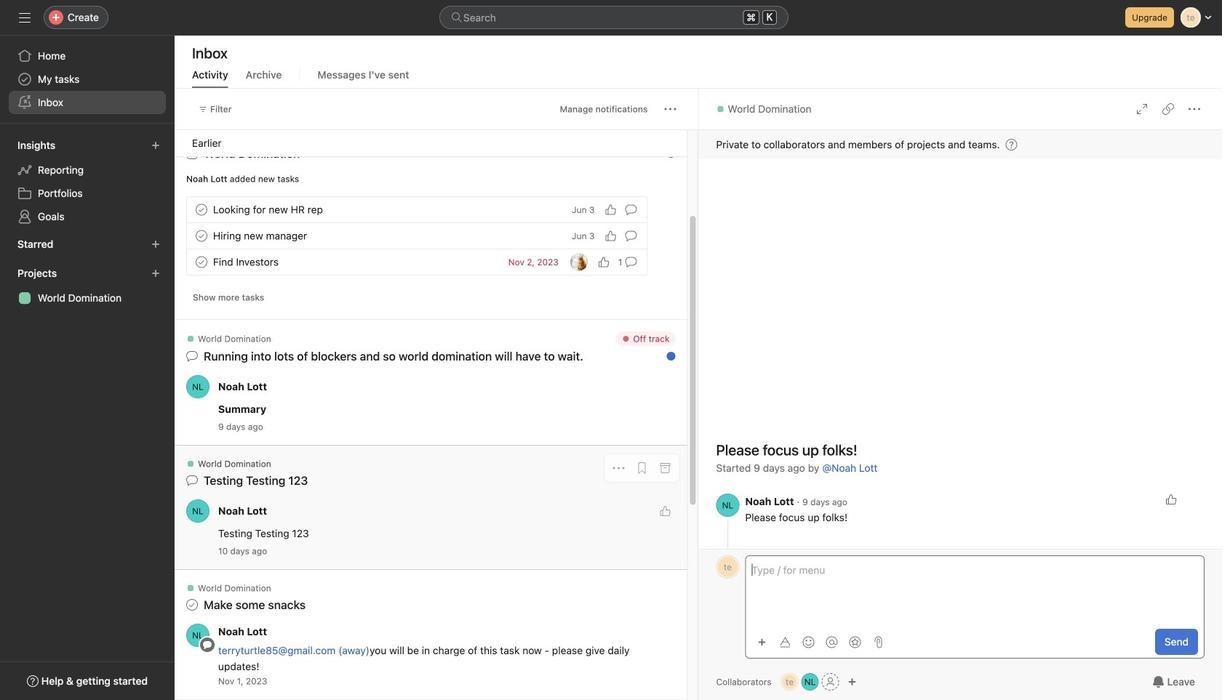 Task type: locate. For each thing, give the bounding box(es) containing it.
1 0 comments image from the top
[[626, 204, 637, 216]]

0 vertical spatial open user profile image
[[186, 376, 210, 399]]

more actions image
[[1189, 103, 1201, 115], [613, 463, 625, 475]]

1 mark complete checkbox from the top
[[193, 201, 210, 219]]

Mark complete checkbox
[[193, 201, 210, 219], [193, 227, 210, 245]]

1 vertical spatial mark complete image
[[193, 254, 210, 271]]

emoji image
[[803, 637, 815, 649]]

1 vertical spatial more actions image
[[613, 337, 625, 349]]

more actions image left add to bookmarks icon on the right of the page
[[613, 463, 625, 475]]

toolbar
[[752, 632, 889, 653]]

Mark complete checkbox
[[193, 254, 210, 271]]

more actions image right copy link image
[[1189, 103, 1201, 115]]

0 vertical spatial mark complete image
[[193, 227, 210, 245]]

add to bookmarks image
[[636, 463, 648, 475]]

copy link image
[[1163, 103, 1175, 115]]

0 vertical spatial more actions image
[[665, 103, 676, 115]]

1 vertical spatial open user profile image
[[186, 624, 210, 648]]

2 open user profile image from the top
[[186, 624, 210, 648]]

None field
[[440, 6, 789, 29]]

1 horizontal spatial more actions image
[[1189, 103, 1201, 115]]

add or remove collaborators image down appreciations icon
[[848, 678, 857, 687]]

mark complete image
[[193, 227, 210, 245], [193, 254, 210, 271]]

1 horizontal spatial more actions image
[[665, 103, 676, 115]]

mark complete image up mark complete checkbox
[[193, 227, 210, 245]]

add or remove collaborators image
[[802, 674, 819, 691], [848, 678, 857, 687]]

2 0 comments image from the top
[[626, 230, 637, 242]]

mark complete image right new project or portfolio image
[[193, 254, 210, 271]]

0 horizontal spatial more actions image
[[613, 337, 625, 349]]

attach a file or paste an image image
[[873, 637, 885, 649]]

1 mark complete image from the top
[[193, 227, 210, 245]]

more actions image
[[665, 103, 676, 115], [613, 337, 625, 349]]

0 horizontal spatial add or remove collaborators image
[[802, 674, 819, 691]]

2 mark complete image from the top
[[193, 254, 210, 271]]

1 vertical spatial 0 comments image
[[626, 230, 637, 242]]

0 horizontal spatial open user profile image
[[186, 500, 210, 523]]

1 vertical spatial more actions image
[[613, 463, 625, 475]]

0 vertical spatial more actions image
[[1189, 103, 1201, 115]]

1 vertical spatial mark complete checkbox
[[193, 227, 210, 245]]

insights element
[[0, 132, 175, 231]]

2 mark complete checkbox from the top
[[193, 227, 210, 245]]

appreciations image
[[850, 637, 861, 649]]

1 open user profile image from the top
[[186, 376, 210, 399]]

new insights image
[[151, 141, 160, 150]]

at mention image
[[826, 637, 838, 649]]

open user profile image
[[716, 494, 740, 517], [186, 500, 210, 523]]

0 comments image
[[626, 204, 637, 216], [626, 230, 637, 242]]

add to bookmarks image
[[636, 337, 648, 349]]

add or remove collaborators image down 'emoji' icon on the right of page
[[802, 674, 819, 691]]

0 horizontal spatial more actions image
[[613, 463, 625, 475]]

0 likes. click to like this task image
[[605, 204, 617, 216], [605, 230, 617, 242], [598, 257, 610, 268], [660, 506, 671, 517]]

archive notification image
[[660, 463, 671, 475]]

full screen image
[[1137, 103, 1148, 115]]

0 vertical spatial mark complete checkbox
[[193, 201, 210, 219]]

0 vertical spatial 0 comments image
[[626, 204, 637, 216]]

open user profile image
[[186, 376, 210, 399], [186, 624, 210, 648]]



Task type: describe. For each thing, give the bounding box(es) containing it.
hide sidebar image
[[19, 12, 31, 23]]

mark complete checkbox for 0 comments icon corresponding to mark complete icon
[[193, 201, 210, 219]]

mark complete image
[[193, 201, 210, 219]]

global element
[[0, 36, 175, 123]]

1 horizontal spatial add or remove collaborators image
[[848, 678, 857, 687]]

mark complete checkbox for 0 comments icon for second mark complete image from the bottom
[[193, 227, 210, 245]]

Search tasks, projects, and more text field
[[440, 6, 789, 29]]

1 horizontal spatial open user profile image
[[716, 494, 740, 517]]

0 comments image for mark complete icon
[[626, 204, 637, 216]]

0 likes. click to like this message comment image
[[1166, 494, 1178, 506]]

formatting image
[[780, 637, 791, 649]]

1 comment image
[[626, 257, 637, 268]]

archive notification image
[[660, 337, 671, 349]]

insert an object image
[[758, 639, 767, 647]]

status update icon image
[[186, 351, 198, 362]]

message icon image
[[186, 475, 198, 487]]

new project or portfolio image
[[151, 269, 160, 278]]

add items to starred image
[[151, 240, 160, 249]]

toggle assignee popover image
[[571, 254, 588, 271]]

0 comments image for second mark complete image from the bottom
[[626, 230, 637, 242]]

projects element
[[0, 261, 175, 313]]



Task type: vqa. For each thing, say whether or not it's contained in the screenshot.
bottommost Mark complete 'checkbox'
yes



